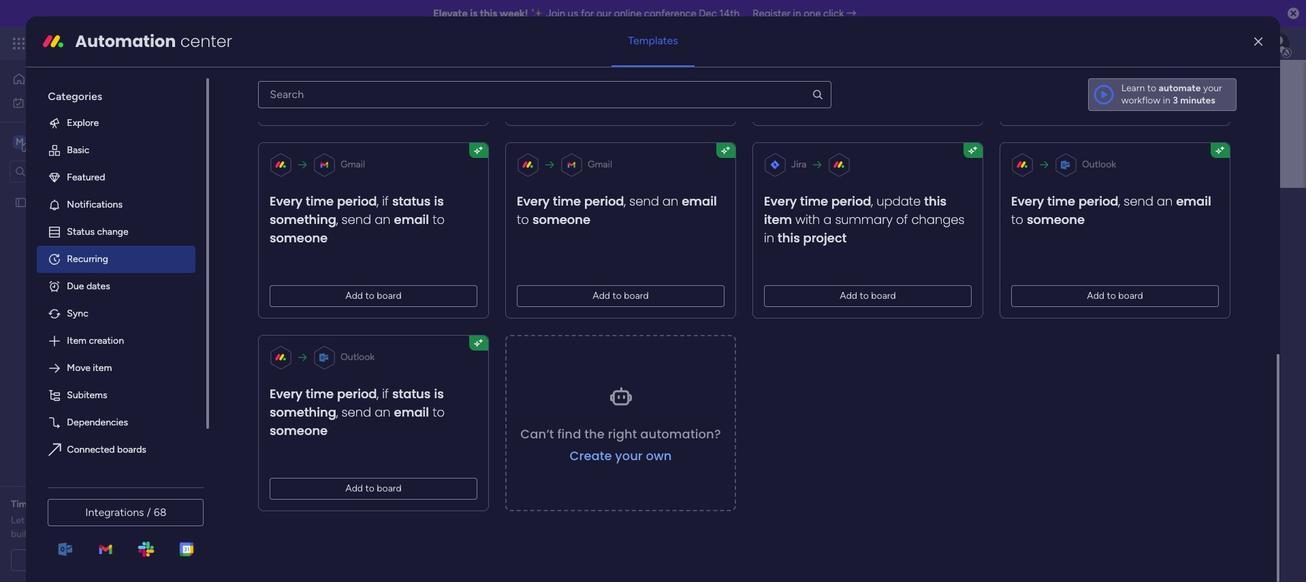 Task type: locate. For each thing, give the bounding box(es) containing it.
0 vertical spatial test
[[32, 197, 50, 208]]

item left with
[[764, 211, 793, 228]]

this inside this item
[[925, 193, 947, 210]]

2 if from the top
[[383, 385, 389, 402]]

0 horizontal spatial main
[[31, 135, 55, 148]]

time
[[306, 193, 334, 210], [553, 193, 581, 210], [801, 193, 829, 210], [1048, 193, 1076, 210], [306, 385, 334, 402]]

workspace
[[58, 135, 112, 148], [398, 193, 515, 223], [358, 226, 404, 238], [472, 307, 518, 319]]

a inside with a summary of changes in
[[824, 211, 832, 228]]

our up the so
[[27, 515, 41, 527]]

due dates
[[67, 280, 110, 292]]

0 vertical spatial if
[[383, 193, 389, 210]]

test inside list box
[[32, 197, 50, 208]]

2 every time period , if status is something , send an email to someone from the top
[[270, 385, 445, 439]]

2 every time period , send an email to someone from the left
[[1012, 193, 1212, 228]]

period
[[337, 193, 377, 210], [585, 193, 625, 210], [832, 193, 872, 210], [1079, 193, 1119, 210], [337, 385, 377, 402]]

your inside your workflow in
[[1204, 82, 1223, 94]]

item for move item
[[93, 362, 112, 374]]

gmail for , if
[[341, 159, 365, 170]]

home
[[31, 73, 57, 84]]

your down the right
[[615, 447, 643, 464]]

1 vertical spatial our
[[27, 515, 41, 527]]

3 minutes
[[1173, 95, 1216, 106]]

0 horizontal spatial outlook
[[341, 351, 375, 363]]

0 vertical spatial is
[[470, 7, 478, 20]]

1 vertical spatial of
[[81, 529, 90, 540]]

Search in workspace field
[[29, 163, 114, 179]]

1 if from the top
[[383, 193, 389, 210]]

m
[[16, 136, 24, 147]]

categories list box
[[37, 78, 209, 491]]

1 horizontal spatial for
[[581, 7, 594, 20]]

1 horizontal spatial public board image
[[257, 337, 272, 352]]

1 horizontal spatial of
[[897, 211, 908, 228]]

1 horizontal spatial a
[[824, 211, 832, 228]]

every time period , send an email to someone for gmail
[[517, 193, 717, 228]]

1 every time period , send an email to someone from the left
[[517, 193, 717, 228]]

public board image inside test list box
[[14, 196, 27, 209]]

1 something from the top
[[270, 211, 337, 228]]

1 status from the top
[[392, 193, 431, 210]]

our
[[597, 7, 612, 20], [27, 515, 41, 527]]

0 vertical spatial status
[[392, 193, 431, 210]]

boards down dependencies option
[[117, 444, 146, 456]]

a inside button
[[87, 554, 92, 566]]

1 vertical spatial for
[[35, 499, 48, 510]]

1 vertical spatial main
[[340, 193, 392, 223]]

0 horizontal spatial every time period , send an email to someone
[[517, 193, 717, 228]]

click
[[824, 7, 844, 20]]

search image
[[812, 88, 824, 101]]

0 vertical spatial of
[[897, 211, 908, 228]]

schedule a meeting button
[[11, 550, 163, 571]]

0 horizontal spatial your
[[615, 447, 643, 464]]

0 vertical spatial your
[[1204, 82, 1223, 94]]

outlook
[[1083, 159, 1117, 170], [341, 351, 375, 363]]

right
[[608, 425, 637, 442]]

1 vertical spatial option
[[37, 464, 196, 491]]

jira
[[792, 159, 807, 170]]

0 vertical spatial outlook
[[1083, 159, 1117, 170]]

a for schedule
[[87, 554, 92, 566]]

1 vertical spatial outlook
[[341, 351, 375, 363]]

1 horizontal spatial work
[[110, 35, 135, 51]]

can't find the right automation? create your own
[[521, 425, 721, 464]]

test down search in workspace field on the left
[[32, 197, 50, 208]]

in inside with a summary of changes in
[[764, 229, 775, 246]]

0 vertical spatial boards
[[294, 275, 328, 287]]

review up charge
[[78, 515, 106, 527]]

boards for recent boards
[[294, 275, 328, 287]]

2 something from the top
[[270, 404, 337, 421]]

see plans
[[238, 37, 279, 49]]

main up add workspace description
[[340, 193, 392, 223]]

0 vertical spatial main
[[31, 135, 55, 148]]

move item option
[[37, 355, 196, 382]]

0 horizontal spatial our
[[27, 515, 41, 527]]

send
[[630, 193, 659, 210], [1124, 193, 1154, 210], [342, 211, 372, 228], [342, 404, 372, 421]]

item inside this item
[[764, 211, 793, 228]]

experts
[[43, 515, 75, 527]]

item right move
[[93, 362, 112, 374]]

integrations / 68 button
[[48, 499, 204, 527]]

of
[[897, 211, 908, 228], [81, 529, 90, 540]]

1 vertical spatial status
[[392, 385, 431, 402]]

,
[[377, 193, 379, 210], [625, 193, 626, 210], [872, 193, 874, 210], [1119, 193, 1121, 210], [337, 211, 338, 228], [377, 385, 379, 402], [337, 404, 338, 421]]

every
[[270, 193, 303, 210], [517, 193, 550, 210], [764, 193, 797, 210], [1012, 193, 1045, 210], [270, 385, 303, 402]]

0 vertical spatial public board image
[[14, 196, 27, 209]]

visited
[[377, 307, 405, 319]]

recent
[[257, 275, 292, 287]]

0 horizontal spatial test
[[32, 197, 50, 208]]

1 horizontal spatial test
[[280, 339, 298, 351]]

1 vertical spatial is
[[434, 193, 444, 210]]

work for my
[[45, 96, 66, 108]]

status change option
[[37, 219, 196, 246]]

0 horizontal spatial public board image
[[14, 196, 27, 209]]

this item
[[764, 193, 947, 228]]

main workspace
[[31, 135, 112, 148], [340, 193, 515, 223]]

dec
[[699, 7, 717, 20]]

something for gmail
[[270, 211, 337, 228]]

if for outlook
[[383, 385, 389, 402]]

elevate
[[433, 7, 468, 20]]

public board image
[[14, 196, 27, 209], [257, 337, 272, 352]]

item creation
[[67, 335, 124, 347]]

0 horizontal spatial boards
[[117, 444, 146, 456]]

notifications option
[[37, 191, 196, 219]]

our left online
[[597, 7, 612, 20]]

is for outlook
[[434, 385, 444, 402]]

subitems option
[[37, 382, 196, 409]]

workflow
[[1122, 95, 1161, 106]]

monday
[[61, 35, 107, 51]]

every time period , if status is something , send an email to someone for gmail
[[270, 193, 445, 246]]

1 horizontal spatial item
[[764, 211, 793, 228]]

in down main workspace field
[[764, 229, 775, 246]]

of down "update"
[[897, 211, 908, 228]]

1 vertical spatial a
[[87, 554, 92, 566]]

2 vertical spatial is
[[434, 385, 444, 402]]

test
[[32, 197, 50, 208], [280, 339, 298, 351]]

1 vertical spatial every time period , if status is something , send an email to someone
[[270, 385, 445, 439]]

learn to automate
[[1122, 82, 1201, 94]]

for inside time for an expert review let our experts review what you've built so far. free of charge
[[35, 499, 48, 510]]

for right us
[[581, 7, 594, 20]]

0 horizontal spatial item
[[93, 362, 112, 374]]

in left the 3
[[1163, 95, 1171, 106]]

status
[[392, 193, 431, 210], [392, 385, 431, 402]]

brad klo image
[[1268, 33, 1290, 54]]

0 vertical spatial main workspace
[[31, 135, 112, 148]]

/
[[147, 506, 151, 519]]

an inside time for an expert review let our experts review what you've built so far. free of charge
[[50, 499, 60, 510]]

online
[[614, 7, 642, 20]]

1 horizontal spatial your
[[1204, 82, 1223, 94]]

1 vertical spatial your
[[615, 447, 643, 464]]

every time period , if status is something , send an email to someone
[[270, 193, 445, 246], [270, 385, 445, 439]]

main inside workspace selection element
[[31, 135, 55, 148]]

1 vertical spatial something
[[270, 404, 337, 421]]

item creation option
[[37, 327, 196, 355]]

schedule a meeting
[[45, 554, 129, 566]]

categories heading
[[37, 78, 196, 110]]

None search field
[[258, 81, 831, 108]]

with
[[796, 211, 820, 228]]

your up minutes
[[1204, 82, 1223, 94]]

changes
[[912, 211, 965, 228]]

option down connected boards
[[37, 464, 196, 491]]

elevate is this week! ✨ join us for our online conference dec 14th
[[433, 7, 740, 20]]

this up changes
[[925, 193, 947, 210]]

free
[[60, 529, 79, 540]]

public board image down the boards at the bottom of page
[[257, 337, 272, 352]]

basic option
[[37, 137, 196, 164]]

week!
[[500, 7, 528, 20]]

you've
[[132, 515, 159, 527]]

1 vertical spatial main workspace
[[340, 193, 515, 223]]

this right recently
[[454, 307, 470, 319]]

test down and at the bottom of the page
[[280, 339, 298, 351]]

your
[[1204, 82, 1223, 94], [615, 447, 643, 464]]

0 vertical spatial a
[[824, 211, 832, 228]]

someone
[[533, 211, 591, 228], [1027, 211, 1085, 228], [270, 229, 328, 246], [270, 422, 328, 439]]

minutes
[[1181, 95, 1216, 106]]

work inside button
[[45, 96, 66, 108]]

0 horizontal spatial a
[[87, 554, 92, 566]]

review up what at bottom
[[94, 499, 123, 510]]

work for monday
[[110, 35, 135, 51]]

0 horizontal spatial work
[[45, 96, 66, 108]]

main workspace down explore
[[31, 135, 112, 148]]

automation  center image
[[42, 31, 64, 52]]

a for with
[[824, 211, 832, 228]]

1 vertical spatial test
[[280, 339, 298, 351]]

1 gmail from the left
[[341, 159, 365, 170]]

is
[[470, 7, 478, 20], [434, 193, 444, 210], [434, 385, 444, 402]]

0 horizontal spatial of
[[81, 529, 90, 540]]

1 horizontal spatial boards
[[294, 275, 328, 287]]

expert
[[63, 499, 91, 510]]

1 vertical spatial public board image
[[257, 337, 272, 352]]

1 every time period , if status is something , send an email to someone from the top
[[270, 193, 445, 246]]

2 gmail from the left
[[588, 159, 613, 170]]

1 vertical spatial if
[[383, 385, 389, 402]]

item inside option
[[93, 362, 112, 374]]

change
[[97, 226, 128, 238]]

built
[[11, 529, 30, 540]]

0 vertical spatial something
[[270, 211, 337, 228]]

work right monday
[[110, 35, 135, 51]]

1 vertical spatial review
[[78, 515, 106, 527]]

the
[[585, 425, 605, 442]]

1 horizontal spatial our
[[597, 7, 612, 20]]

1 horizontal spatial gmail
[[588, 159, 613, 170]]

of right 'free'
[[81, 529, 90, 540]]

boards inside option
[[117, 444, 146, 456]]

0 vertical spatial for
[[581, 7, 594, 20]]

0 vertical spatial every time period , if status is something , send an email to someone
[[270, 193, 445, 246]]

workspace selection element
[[13, 134, 114, 152]]

item
[[67, 335, 86, 347]]

0 horizontal spatial gmail
[[341, 159, 365, 170]]

1 vertical spatial work
[[45, 96, 66, 108]]

2 status from the top
[[392, 385, 431, 402]]

public board image down workspace icon
[[14, 196, 27, 209]]

add
[[339, 226, 356, 238], [346, 290, 363, 302], [593, 290, 611, 302], [840, 290, 858, 302], [1088, 290, 1105, 302], [346, 483, 363, 494]]

in inside your workflow in
[[1163, 95, 1171, 106]]

if for gmail
[[383, 193, 389, 210]]

1 horizontal spatial outlook
[[1083, 159, 1117, 170]]

1 vertical spatial boards
[[117, 444, 146, 456]]

main right workspace icon
[[31, 135, 55, 148]]

1 vertical spatial item
[[93, 362, 112, 374]]

0 horizontal spatial main workspace
[[31, 135, 112, 148]]

main workspace inside workspace selection element
[[31, 135, 112, 148]]

schedule
[[45, 554, 84, 566]]

recently
[[407, 307, 442, 319]]

3
[[1173, 95, 1178, 106]]

0 vertical spatial work
[[110, 35, 135, 51]]

is for gmail
[[434, 193, 444, 210]]

your workflow in
[[1122, 82, 1223, 106]]

work right my
[[45, 96, 66, 108]]

plans
[[257, 37, 279, 49]]

option down 'featured'
[[0, 190, 174, 193]]

if
[[383, 193, 389, 210], [383, 385, 389, 402]]

an
[[663, 193, 679, 210], [1157, 193, 1173, 210], [375, 211, 391, 228], [375, 404, 391, 421], [50, 499, 60, 510]]

and
[[289, 307, 304, 319]]

outlook for , if
[[341, 351, 375, 363]]

management
[[137, 35, 212, 51]]

1 horizontal spatial every time period , send an email to someone
[[1012, 193, 1212, 228]]

68
[[154, 506, 167, 519]]

main workspace up description
[[340, 193, 515, 223]]

status for gmail
[[392, 193, 431, 210]]

charge
[[93, 529, 122, 540]]

gmail for , send an
[[588, 159, 613, 170]]

work
[[110, 35, 135, 51], [45, 96, 66, 108]]

public board image inside test link
[[257, 337, 272, 352]]

sync option
[[37, 300, 196, 327]]

for right time
[[35, 499, 48, 510]]

sync
[[67, 308, 88, 319]]

option
[[0, 190, 174, 193], [37, 464, 196, 491]]

0 vertical spatial item
[[764, 211, 793, 228]]

a up project
[[824, 211, 832, 228]]

boards
[[294, 275, 328, 287], [117, 444, 146, 456]]

0 horizontal spatial for
[[35, 499, 48, 510]]

a left meeting
[[87, 554, 92, 566]]

item
[[764, 211, 793, 228], [93, 362, 112, 374]]

boards up and at the bottom of the page
[[294, 275, 328, 287]]



Task type: vqa. For each thing, say whether or not it's contained in the screenshot.
Outlook to the right
yes



Task type: describe. For each thing, give the bounding box(es) containing it.
automate
[[1159, 82, 1201, 94]]

see plans button
[[220, 33, 285, 54]]

option inside categories list box
[[37, 464, 196, 491]]

permissions
[[406, 275, 464, 287]]

your inside 'can't find the right automation? create your own'
[[615, 447, 643, 464]]

move
[[67, 362, 91, 374]]

my work button
[[8, 92, 146, 113]]

center
[[180, 30, 232, 52]]

recurring
[[67, 253, 108, 265]]

of inside with a summary of changes in
[[897, 211, 908, 228]]

you
[[359, 307, 374, 319]]

meeting
[[94, 554, 129, 566]]

register in one click →
[[753, 7, 857, 20]]

dates
[[86, 280, 110, 292]]

0 vertical spatial option
[[0, 190, 174, 193]]

in left one
[[793, 7, 801, 20]]

this left week!
[[480, 7, 497, 20]]

dashboards
[[307, 307, 356, 319]]

test for public board image inside the test link
[[280, 339, 298, 351]]

this down with
[[778, 229, 800, 246]]

home button
[[8, 68, 146, 90]]

in right recently
[[444, 307, 452, 319]]

1 horizontal spatial main workspace
[[340, 193, 515, 223]]

outlook for , send an
[[1083, 159, 1117, 170]]

automation
[[75, 30, 176, 52]]

automation center
[[75, 30, 232, 52]]

join
[[546, 7, 565, 20]]

item for this item
[[764, 211, 793, 228]]

✨
[[531, 7, 544, 20]]

project
[[804, 229, 847, 246]]

boards and dashboards you visited recently in this workspace
[[257, 307, 518, 319]]

of inside time for an expert review let our experts review what you've built so far. free of charge
[[81, 529, 90, 540]]

Main workspace field
[[336, 193, 1251, 223]]

test for public board image inside the test list box
[[32, 197, 50, 208]]

own
[[646, 447, 672, 464]]

explore option
[[37, 110, 196, 137]]

our inside time for an expert review let our experts review what you've built so far. free of charge
[[27, 515, 41, 527]]

select product image
[[12, 37, 26, 50]]

summary
[[836, 211, 893, 228]]

subitems
[[67, 389, 107, 401]]

basic
[[67, 144, 89, 156]]

dependencies option
[[37, 409, 196, 436]]

one
[[804, 7, 821, 20]]

create
[[570, 447, 612, 464]]

due dates option
[[37, 273, 196, 300]]

what
[[108, 515, 129, 527]]

recurring option
[[37, 246, 196, 273]]

connected boards
[[67, 444, 146, 456]]

register
[[753, 7, 791, 20]]

update
[[877, 193, 921, 210]]

0 vertical spatial review
[[94, 499, 123, 510]]

connected boards option
[[37, 436, 196, 464]]

something for outlook
[[270, 404, 337, 421]]

far.
[[44, 529, 58, 540]]

description
[[407, 226, 455, 238]]

status for outlook
[[392, 385, 431, 402]]

with a summary of changes in
[[764, 211, 965, 246]]

every time period , if status is something , send an email to someone for outlook
[[270, 385, 445, 439]]

featured
[[67, 172, 105, 183]]

test list box
[[0, 188, 174, 398]]

1 horizontal spatial main
[[340, 193, 392, 223]]

integrations / 68
[[85, 506, 167, 519]]

workspace image
[[13, 135, 27, 150]]

my work
[[30, 96, 66, 108]]

status
[[67, 226, 95, 238]]

integrations
[[85, 506, 144, 519]]

every time period , update
[[764, 193, 925, 210]]

categories
[[48, 90, 102, 103]]

status change
[[67, 226, 128, 238]]

us
[[568, 7, 578, 20]]

monday work management
[[61, 35, 212, 51]]

boards for connected boards
[[117, 444, 146, 456]]

learn
[[1122, 82, 1145, 94]]

Search for a column type search field
[[258, 81, 831, 108]]

creation
[[89, 335, 124, 347]]

automation?
[[641, 425, 721, 442]]

14th
[[720, 7, 740, 20]]

find
[[558, 425, 582, 442]]

explore
[[67, 117, 99, 129]]

connected
[[67, 444, 115, 456]]

dependencies
[[67, 417, 128, 428]]

can't
[[521, 425, 554, 442]]

this project
[[778, 229, 847, 246]]

create your own link
[[570, 447, 672, 464]]

test link
[[237, 326, 911, 364]]

every time period , send an email to someone for outlook
[[1012, 193, 1212, 228]]

my
[[30, 96, 43, 108]]

workspace inside workspace selection element
[[58, 135, 112, 148]]

→
[[847, 7, 857, 20]]

see
[[238, 37, 254, 49]]

time
[[11, 499, 33, 510]]

boards
[[257, 307, 286, 319]]

members
[[344, 275, 390, 287]]

move item
[[67, 362, 112, 374]]

0 vertical spatial our
[[597, 7, 612, 20]]

add workspace description
[[339, 226, 455, 238]]

time for an expert review let our experts review what you've built so far. free of charge
[[11, 499, 159, 540]]

notifications
[[67, 199, 123, 210]]

featured option
[[37, 164, 196, 191]]

due
[[67, 280, 84, 292]]

so
[[32, 529, 42, 540]]



